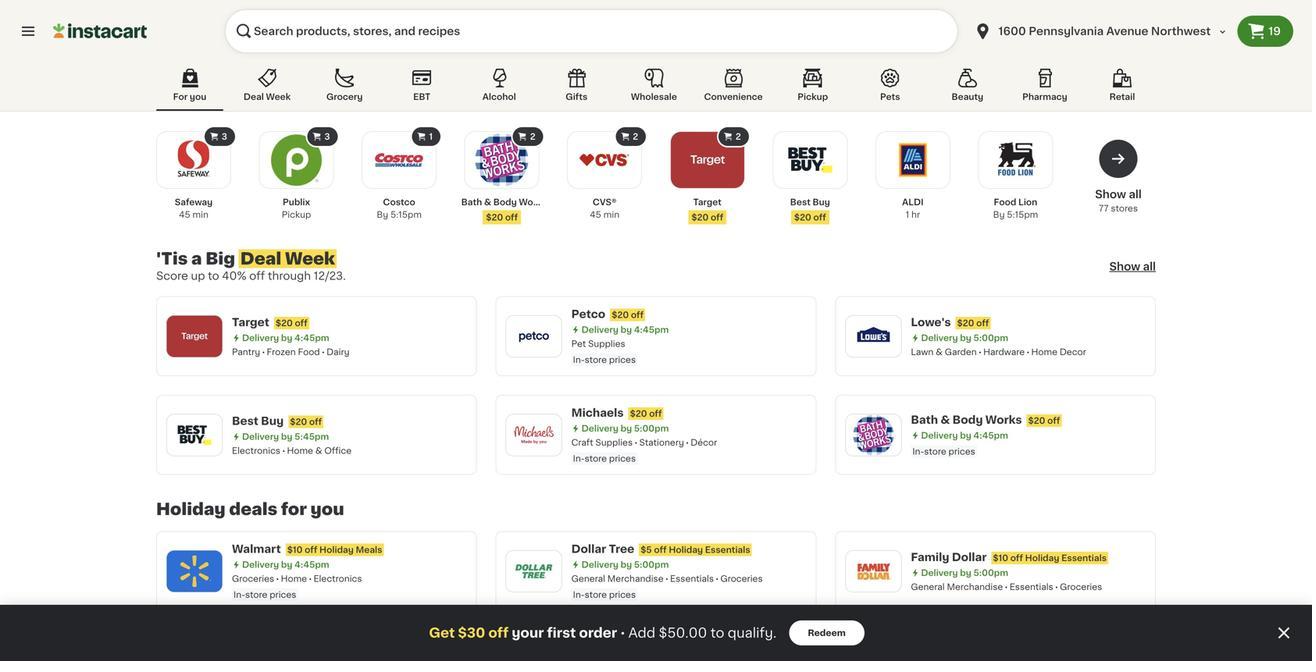 Task type: vqa. For each thing, say whether or not it's contained in the screenshot.
the bottom Buy
yes



Task type: locate. For each thing, give the bounding box(es) containing it.
in- inside pet supplies in-store prices
[[573, 356, 585, 364]]

best down best buy image
[[790, 198, 811, 207]]

by up groceries home electronics in-store prices
[[281, 561, 292, 569]]

0 horizontal spatial target $20 off
[[232, 317, 308, 328]]

merchandise for general merchandise essentials groceries in-store prices
[[607, 575, 664, 583]]

home left decor on the bottom of page
[[1031, 348, 1057, 356]]

store
[[585, 356, 607, 364], [924, 448, 946, 456], [585, 455, 607, 463], [245, 591, 267, 599], [585, 591, 607, 599]]

gifts button
[[543, 66, 610, 111]]

pickup down publix
[[282, 210, 311, 219]]

1 horizontal spatial 45
[[590, 210, 601, 219]]

0 vertical spatial bath & body works $20 off
[[461, 198, 547, 222]]

bath & body works $20 off down bath & body works image
[[461, 198, 547, 222]]

0 horizontal spatial pickup
[[282, 210, 311, 219]]

0 horizontal spatial by
[[377, 210, 388, 219]]

1 by from the left
[[377, 210, 388, 219]]

delivery by 4:45pm up frozen
[[242, 334, 329, 342]]

show up the 77
[[1095, 189, 1126, 200]]

by for best
[[281, 432, 292, 441]]

2 right target image
[[736, 132, 741, 141]]

tab panel
[[148, 126, 1164, 662]]

2 1600 pennsylvania avenue northwest button from the left
[[974, 9, 1228, 53]]

show inside popup button
[[1109, 261, 1140, 272]]

delivery for michaels
[[582, 424, 618, 433]]

0 vertical spatial supplies
[[588, 340, 625, 348]]

off inside family dollar $10 off holiday essentials
[[1010, 554, 1023, 563]]

home inside groceries home electronics in-store prices
[[281, 575, 307, 583]]

for you
[[173, 93, 206, 101]]

0 horizontal spatial electronics
[[232, 447, 280, 455]]

0 vertical spatial target $20 off
[[691, 198, 723, 222]]

0 horizontal spatial to
[[208, 271, 219, 282]]

0 vertical spatial buy
[[813, 198, 830, 207]]

show for show all
[[1109, 261, 1140, 272]]

0 horizontal spatial bath
[[461, 198, 482, 207]]

0 vertical spatial to
[[208, 271, 219, 282]]

best buy $20 off up the delivery by 5:45pm
[[232, 416, 322, 427]]

min inside safeway 45 min
[[193, 210, 208, 219]]

buy
[[813, 198, 830, 207], [261, 416, 284, 427]]

for
[[281, 501, 307, 518]]

2 vertical spatial home
[[281, 575, 307, 583]]

1 vertical spatial to
[[711, 627, 724, 640]]

by for lowe's
[[960, 334, 971, 342]]

delivery down walmart
[[242, 561, 279, 569]]

& down bath & body works image
[[484, 198, 491, 207]]

week up 12/23.
[[285, 251, 335, 267]]

show for show all 77 stores
[[1095, 189, 1126, 200]]

body down bath & body works image
[[493, 198, 517, 207]]

supplies inside craft supplies stationery décor in-store prices
[[596, 439, 633, 447]]

delivery by 5:00pm up garden
[[921, 334, 1008, 342]]

qualify.
[[728, 627, 777, 640]]

bath inside bath & body works $20 off
[[461, 198, 482, 207]]

2 horizontal spatial groceries
[[1060, 583, 1102, 591]]

lowe's $20 off
[[911, 317, 989, 328]]

family dollar $10 off holiday essentials
[[911, 552, 1107, 563]]

store right bath & body works logo on the bottom right of page
[[924, 448, 946, 456]]

4:45pm for bath & body works
[[974, 432, 1008, 440]]

4:45pm down walmart $10 off holiday meals
[[295, 561, 329, 569]]

supplies for petco
[[588, 340, 625, 348]]

min for safeway 45 min
[[193, 210, 208, 219]]

general for general merchandise essentials groceries
[[911, 583, 945, 591]]

off right petco in the top of the page
[[631, 311, 644, 319]]

0 horizontal spatial 2
[[530, 132, 536, 141]]

groceries inside general merchandise essentials groceries in-store prices
[[720, 575, 763, 583]]

5:00pm up stationery
[[634, 424, 669, 433]]

delivery by 4:45pm for petco
[[582, 326, 669, 334]]

store down craft
[[585, 455, 607, 463]]

groceries for general merchandise essentials groceries in-store prices
[[720, 575, 763, 583]]

in- up "first"
[[573, 591, 585, 599]]

3 for safeway 45 min
[[222, 132, 227, 141]]

0 horizontal spatial target
[[232, 317, 269, 328]]

45 inside safeway 45 min
[[179, 210, 190, 219]]

pickup
[[798, 93, 828, 101], [282, 210, 311, 219]]

1 horizontal spatial by
[[993, 210, 1005, 219]]

$10 up general merchandise essentials groceries
[[993, 554, 1008, 563]]

5:15pm down costco
[[390, 210, 422, 219]]

1 vertical spatial home
[[287, 447, 313, 455]]

show all 77 stores
[[1095, 189, 1142, 213]]

convenience button
[[698, 66, 769, 111]]

store inside pet supplies in-store prices
[[585, 356, 607, 364]]

0 horizontal spatial you
[[190, 93, 206, 101]]

None search field
[[225, 9, 958, 53]]

delivery
[[582, 326, 618, 334], [242, 334, 279, 342], [921, 334, 958, 342], [582, 424, 618, 433], [921, 432, 958, 440], [242, 432, 279, 441], [242, 561, 279, 569], [582, 561, 618, 569], [921, 569, 958, 577]]

0 vertical spatial best buy $20 off
[[790, 198, 830, 222]]

grocery
[[326, 93, 363, 101]]

5:00pm up general merchandise essentials groceries
[[974, 569, 1008, 577]]

0 horizontal spatial $10
[[287, 546, 303, 555]]

delivery by 5:00pm down 'tree'
[[582, 561, 669, 569]]

pharmacy
[[1022, 93, 1067, 101]]

1 horizontal spatial min
[[603, 210, 619, 219]]

0 horizontal spatial all
[[1129, 189, 1142, 200]]

off
[[505, 213, 518, 222], [711, 213, 723, 222], [813, 213, 826, 222], [249, 271, 265, 282], [631, 311, 644, 319], [295, 319, 308, 327], [976, 319, 989, 327], [649, 410, 662, 418], [1047, 417, 1060, 425], [309, 418, 322, 426], [305, 546, 317, 555], [654, 546, 667, 555], [1010, 554, 1023, 563], [488, 627, 509, 640]]

0 vertical spatial home
[[1031, 348, 1057, 356]]

prices
[[609, 356, 636, 364], [949, 448, 975, 456], [609, 455, 636, 463], [270, 591, 296, 599], [609, 591, 636, 599]]

electronics down the delivery by 5:45pm
[[232, 447, 280, 455]]

1 vertical spatial week
[[285, 251, 335, 267]]

by down petco $20 off
[[621, 326, 632, 334]]

in- inside groceries home electronics in-store prices
[[234, 591, 245, 599]]

bath & body works $20 off up in-store prices
[[911, 415, 1060, 426]]

best
[[790, 198, 811, 207], [232, 416, 258, 427]]

1 horizontal spatial buy
[[813, 198, 830, 207]]

1 vertical spatial you
[[311, 501, 344, 518]]

0 vertical spatial target
[[693, 198, 722, 207]]

bath
[[461, 198, 482, 207], [911, 415, 938, 426]]

1 horizontal spatial food
[[994, 198, 1016, 207]]

1 vertical spatial bath & body works $20 off
[[911, 415, 1060, 426]]

tab panel containing 'tis a big
[[148, 126, 1164, 662]]

general right dollar tree logo
[[571, 575, 605, 583]]

5:00pm down $5
[[634, 561, 669, 569]]

buy up the delivery by 5:45pm
[[261, 416, 284, 427]]

1 left hr
[[906, 210, 909, 219]]

1 horizontal spatial bath & body works $20 off
[[911, 415, 1060, 426]]

general
[[571, 575, 605, 583], [911, 583, 945, 591]]

5:45pm
[[295, 432, 329, 441]]

1 horizontal spatial target $20 off
[[691, 198, 723, 222]]

safeway 45 min
[[175, 198, 213, 219]]

5:00pm for dollar tree
[[634, 561, 669, 569]]

deals
[[229, 501, 277, 518]]

dollar left 'tree'
[[571, 544, 606, 555]]

1 vertical spatial buy
[[261, 416, 284, 427]]

delivery by 4:45pm for walmart
[[242, 561, 329, 569]]

merchandise inside general merchandise essentials groceries in-store prices
[[607, 575, 664, 583]]

min for cvs® 45 min
[[603, 210, 619, 219]]

costco image
[[373, 134, 426, 187]]

2 for bath & body works $20 off
[[530, 132, 536, 141]]

0 vertical spatial 1
[[429, 132, 433, 141]]

2 horizontal spatial 2
[[736, 132, 741, 141]]

min inside cvs® 45 min
[[603, 210, 619, 219]]

buy inside the best buy $20 off
[[813, 198, 830, 207]]

target $20 off
[[691, 198, 723, 222], [232, 317, 308, 328]]

food
[[994, 198, 1016, 207], [298, 348, 320, 356]]

2 right the "cvs®" image
[[633, 132, 638, 141]]

0 vertical spatial best
[[790, 198, 811, 207]]

off inside walmart $10 off holiday meals
[[305, 546, 317, 555]]

michaels
[[571, 408, 624, 419]]

deal inside the 'tis a big deal week score up to 40% off through 12/23.
[[240, 251, 281, 267]]

2 by from the left
[[993, 210, 1005, 219]]

2 for target $20 off
[[736, 132, 741, 141]]

1 horizontal spatial dollar
[[952, 552, 987, 563]]

1 5:15pm from the left
[[390, 210, 422, 219]]

home down walmart $10 off holiday meals
[[281, 575, 307, 583]]

1 horizontal spatial best
[[790, 198, 811, 207]]

0 vertical spatial show
[[1095, 189, 1126, 200]]

pickup up best buy image
[[798, 93, 828, 101]]

frozen
[[267, 348, 296, 356]]

off up groceries home electronics in-store prices
[[305, 546, 317, 555]]

store up order at the bottom left of the page
[[585, 591, 607, 599]]

to right $50.00
[[711, 627, 724, 640]]

best buy $20 off down best buy image
[[790, 198, 830, 222]]

1 vertical spatial deal
[[240, 251, 281, 267]]

target up pantry
[[232, 317, 269, 328]]

dollar tree $5 off holiday essentials
[[571, 544, 750, 555]]

0 horizontal spatial dollar
[[571, 544, 606, 555]]

delivery by 5:00pm down family
[[921, 569, 1008, 577]]

0 horizontal spatial groceries
[[232, 575, 274, 583]]

1 vertical spatial food
[[298, 348, 320, 356]]

lawn
[[911, 348, 934, 356]]

store down walmart
[[245, 591, 267, 599]]

1 horizontal spatial to
[[711, 627, 724, 640]]

0 vertical spatial food
[[994, 198, 1016, 207]]

stores
[[1111, 204, 1138, 213]]

1 horizontal spatial all
[[1143, 261, 1156, 272]]

off right the 40%
[[249, 271, 265, 282]]

general merchandise essentials groceries
[[911, 583, 1102, 591]]

1 horizontal spatial electronics
[[314, 575, 362, 583]]

1 horizontal spatial 3
[[324, 132, 330, 141]]

0 vertical spatial bath
[[461, 198, 482, 207]]

essentials inside dollar tree $5 off holiday essentials
[[705, 546, 750, 555]]

5:15pm
[[390, 210, 422, 219], [1007, 210, 1038, 219]]

19
[[1269, 26, 1281, 37]]

prices inside general merchandise essentials groceries in-store prices
[[609, 591, 636, 599]]

1 vertical spatial 1
[[906, 210, 909, 219]]

target down target image
[[693, 198, 722, 207]]

1 horizontal spatial 2
[[633, 132, 638, 141]]

you
[[190, 93, 206, 101], [311, 501, 344, 518]]

2 5:15pm from the left
[[1007, 210, 1038, 219]]

off up stationery
[[649, 410, 662, 418]]

5:15pm inside "costco by 5:15pm"
[[390, 210, 422, 219]]

store inside groceries home electronics in-store prices
[[245, 591, 267, 599]]

1 horizontal spatial groceries
[[720, 575, 763, 583]]

3 right publix image
[[324, 132, 330, 141]]

convenience
[[704, 93, 763, 101]]

12/23.
[[314, 271, 346, 282]]

merchandise down $5
[[607, 575, 664, 583]]

delivery down petco $20 off
[[582, 326, 618, 334]]

4:45pm up pantry frozen food dairy
[[295, 334, 329, 342]]

by up garden
[[960, 334, 971, 342]]

$50.00
[[659, 627, 707, 640]]

deal right for you
[[244, 93, 264, 101]]

2 for cvs® 45 min
[[633, 132, 638, 141]]

0 vertical spatial all
[[1129, 189, 1142, 200]]

week up publix image
[[266, 93, 291, 101]]

0 vertical spatial week
[[266, 93, 291, 101]]

1 horizontal spatial bath
[[911, 415, 938, 426]]

5:00pm up lawn & garden hardware home decor
[[974, 334, 1008, 342]]

by inside food lion by 5:15pm
[[993, 210, 1005, 219]]

0 horizontal spatial works
[[519, 198, 547, 207]]

1 1600 pennsylvania avenue northwest button from the left
[[964, 9, 1237, 53]]

by for bath
[[960, 432, 971, 440]]

45
[[179, 210, 190, 219], [590, 210, 601, 219]]

costco
[[383, 198, 415, 207]]

5:00pm for family dollar
[[974, 569, 1008, 577]]

alcohol button
[[466, 66, 533, 111]]

1 3 from the left
[[222, 132, 227, 141]]

2 min from the left
[[603, 210, 619, 219]]

add
[[628, 627, 655, 640]]

1 inside aldi 1 hr
[[906, 210, 909, 219]]

1 horizontal spatial pickup
[[798, 93, 828, 101]]

4:45pm for target
[[295, 334, 329, 342]]

by down 'tree'
[[621, 561, 632, 569]]

2 45 from the left
[[590, 210, 601, 219]]

all for show all
[[1143, 261, 1156, 272]]

off down bath & body works image
[[505, 213, 518, 222]]

0 vertical spatial pickup
[[798, 93, 828, 101]]

0 horizontal spatial general
[[571, 575, 605, 583]]

all inside show all 77 stores
[[1129, 189, 1142, 200]]

0 horizontal spatial 1
[[429, 132, 433, 141]]

0 vertical spatial you
[[190, 93, 206, 101]]

0 horizontal spatial food
[[298, 348, 320, 356]]

45 for safeway 45 min
[[179, 210, 190, 219]]

2
[[530, 132, 536, 141], [633, 132, 638, 141], [736, 132, 741, 141]]

1 right costco image
[[429, 132, 433, 141]]

$20 inside michaels $20 off
[[630, 410, 647, 418]]

deal week
[[244, 93, 291, 101]]

1 vertical spatial supplies
[[596, 439, 633, 447]]

1 vertical spatial pickup
[[282, 210, 311, 219]]

0 horizontal spatial best
[[232, 416, 258, 427]]

groceries
[[232, 575, 274, 583], [720, 575, 763, 583], [1060, 583, 1102, 591]]

delivery down 'tree'
[[582, 561, 618, 569]]

week inside deal week button
[[266, 93, 291, 101]]

1 min from the left
[[193, 210, 208, 219]]

0 horizontal spatial 5:15pm
[[390, 210, 422, 219]]

redeem button
[[789, 621, 864, 646]]

by up pantry frozen food dairy
[[281, 334, 292, 342]]

target $20 off down target image
[[691, 198, 723, 222]]

off right $30
[[488, 627, 509, 640]]

1 45 from the left
[[179, 210, 190, 219]]

2 2 from the left
[[633, 132, 638, 141]]

1 vertical spatial electronics
[[314, 575, 362, 583]]

3 for publix pickup
[[324, 132, 330, 141]]

delivery by 5:00pm for dollar tree
[[582, 561, 669, 569]]

1 vertical spatial body
[[953, 415, 983, 426]]

1 vertical spatial all
[[1143, 261, 1156, 272]]

hr
[[911, 210, 920, 219]]

delivery by 4:45pm up in-store prices
[[921, 432, 1008, 440]]

works down hardware on the bottom of page
[[985, 415, 1022, 426]]

0 vertical spatial body
[[493, 198, 517, 207]]

2 right bath & body works image
[[530, 132, 536, 141]]

1 horizontal spatial 5:15pm
[[1007, 210, 1038, 219]]

electronics
[[232, 447, 280, 455], [314, 575, 362, 583]]

delivery by 4:45pm for target
[[242, 334, 329, 342]]

3 right the safeway 'image'
[[222, 132, 227, 141]]

bath & body works logo image
[[853, 415, 894, 456]]

target $20 off up frozen
[[232, 317, 308, 328]]

groceries home electronics in-store prices
[[232, 575, 362, 599]]

off down best buy image
[[813, 213, 826, 222]]

$10 up groceries home electronics in-store prices
[[287, 546, 303, 555]]

week
[[266, 93, 291, 101], [285, 251, 335, 267]]

by down michaels $20 off
[[621, 424, 632, 433]]

home down '5:45pm'
[[287, 447, 313, 455]]

in- down walmart
[[234, 591, 245, 599]]

0 horizontal spatial merchandise
[[607, 575, 664, 583]]

0 horizontal spatial min
[[193, 210, 208, 219]]

treatment tracker modal dialog
[[0, 605, 1312, 662]]

delivery by 5:00pm for lowe's
[[921, 334, 1008, 342]]

$10
[[287, 546, 303, 555], [993, 554, 1008, 563]]

3
[[222, 132, 227, 141], [324, 132, 330, 141]]

45 inside cvs® 45 min
[[590, 210, 601, 219]]

show
[[1095, 189, 1126, 200], [1109, 261, 1140, 272]]

prices inside craft supplies stationery décor in-store prices
[[609, 455, 636, 463]]

food lion by 5:15pm
[[993, 198, 1038, 219]]

0 horizontal spatial 45
[[179, 210, 190, 219]]

delivery by 5:00pm down michaels $20 off
[[582, 424, 669, 433]]

'tis
[[156, 251, 188, 267]]

show inside show all 77 stores
[[1095, 189, 1126, 200]]

dollar tree logo image
[[514, 551, 554, 592]]

best buy image
[[784, 134, 837, 187]]

& up in-store prices
[[941, 415, 950, 426]]

by for dollar
[[621, 561, 632, 569]]

to right 'up' at the top left of the page
[[208, 271, 219, 282]]

you inside "button"
[[190, 93, 206, 101]]

1 horizontal spatial 1
[[906, 210, 909, 219]]

prices inside groceries home electronics in-store prices
[[270, 591, 296, 599]]

instacart image
[[53, 22, 147, 41]]

3 2 from the left
[[736, 132, 741, 141]]

lawn & garden hardware home decor
[[911, 348, 1086, 356]]

0 horizontal spatial 3
[[222, 132, 227, 141]]

holiday up general merchandise essentials groceries
[[1025, 554, 1059, 563]]

pickup inside tab panel
[[282, 210, 311, 219]]

supplies inside pet supplies in-store prices
[[588, 340, 625, 348]]

by inside "costco by 5:15pm"
[[377, 210, 388, 219]]

1 horizontal spatial general
[[911, 583, 945, 591]]

1 vertical spatial works
[[985, 415, 1022, 426]]

in- down craft
[[573, 455, 585, 463]]

delivery for petco
[[582, 326, 618, 334]]

77
[[1099, 204, 1109, 213]]

beauty
[[952, 93, 983, 101]]

general down family
[[911, 583, 945, 591]]

general inside general merchandise essentials groceries in-store prices
[[571, 575, 605, 583]]

all inside popup button
[[1143, 261, 1156, 272]]

0 horizontal spatial bath & body works $20 off
[[461, 198, 547, 222]]

&
[[484, 198, 491, 207], [936, 348, 943, 356], [941, 415, 950, 426], [315, 447, 322, 455]]

dollar right family
[[952, 552, 987, 563]]

michaels logo image
[[514, 415, 554, 456]]

walmart
[[232, 544, 281, 555]]

off inside petco $20 off
[[631, 311, 644, 319]]

in-
[[573, 356, 585, 364], [912, 448, 924, 456], [573, 455, 585, 463], [234, 591, 245, 599], [573, 591, 585, 599]]

delivery by 4:45pm
[[582, 326, 669, 334], [242, 334, 329, 342], [921, 432, 1008, 440], [242, 561, 329, 569]]

deal up the 40%
[[240, 251, 281, 267]]

body up in-store prices
[[953, 415, 983, 426]]

aldi
[[902, 198, 924, 207]]

by for target
[[281, 334, 292, 342]]

1 horizontal spatial works
[[985, 415, 1022, 426]]

delivery by 4:45pm down petco $20 off
[[582, 326, 669, 334]]

general for general merchandise essentials groceries in-store prices
[[571, 575, 605, 583]]

delivery up electronics home & office
[[242, 432, 279, 441]]

1 vertical spatial show
[[1109, 261, 1140, 272]]

0 horizontal spatial best buy $20 off
[[232, 416, 322, 427]]

1 vertical spatial best
[[232, 416, 258, 427]]

$20 inside petco $20 off
[[612, 311, 629, 319]]

0 vertical spatial deal
[[244, 93, 264, 101]]

0 horizontal spatial body
[[493, 198, 517, 207]]

show all button
[[1109, 259, 1156, 275]]

by
[[621, 326, 632, 334], [281, 334, 292, 342], [960, 334, 971, 342], [621, 424, 632, 433], [960, 432, 971, 440], [281, 432, 292, 441], [281, 561, 292, 569], [621, 561, 632, 569], [960, 569, 971, 577]]

1 horizontal spatial merchandise
[[947, 583, 1003, 591]]

1 2 from the left
[[530, 132, 536, 141]]

off inside lowe's $20 off
[[976, 319, 989, 327]]

delivery down michaels
[[582, 424, 618, 433]]

1 horizontal spatial you
[[311, 501, 344, 518]]

by down costco
[[377, 210, 388, 219]]

buy down best buy image
[[813, 198, 830, 207]]

by up general merchandise essentials groceries
[[960, 569, 971, 577]]

$20
[[486, 213, 503, 222], [691, 213, 709, 222], [794, 213, 811, 222], [612, 311, 629, 319], [276, 319, 293, 327], [957, 319, 974, 327], [630, 410, 647, 418], [1028, 417, 1045, 425], [290, 418, 307, 426]]

electronics down meals
[[314, 575, 362, 583]]

1 horizontal spatial $10
[[993, 554, 1008, 563]]

by down food lion image
[[993, 210, 1005, 219]]

deal
[[244, 93, 264, 101], [240, 251, 281, 267]]

food right frozen
[[298, 348, 320, 356]]

5:15pm down lion
[[1007, 210, 1038, 219]]

bath down bath & body works image
[[461, 198, 482, 207]]

bath up in-store prices
[[911, 415, 938, 426]]

best buy $20 off
[[790, 198, 830, 222], [232, 416, 322, 427]]

45 for cvs® 45 min
[[590, 210, 601, 219]]

0 vertical spatial works
[[519, 198, 547, 207]]

dollar
[[571, 544, 606, 555], [952, 552, 987, 563]]

supplies right the pet
[[588, 340, 625, 348]]

works down bath & body works image
[[519, 198, 547, 207]]

supplies down michaels $20 off
[[596, 439, 633, 447]]

2 3 from the left
[[324, 132, 330, 141]]

45 down "safeway"
[[179, 210, 190, 219]]



Task type: describe. For each thing, give the bounding box(es) containing it.
5:00pm for michaels
[[634, 424, 669, 433]]

holiday inside family dollar $10 off holiday essentials
[[1025, 554, 1059, 563]]

get
[[429, 627, 455, 640]]

1 horizontal spatial target
[[693, 198, 722, 207]]

craft supplies stationery décor in-store prices
[[571, 439, 717, 463]]

4:45pm for petco
[[634, 326, 669, 334]]

supplies for michaels
[[596, 439, 633, 447]]

1 vertical spatial target $20 off
[[232, 317, 308, 328]]

off inside treatment tracker modal dialog
[[488, 627, 509, 640]]

off down decor on the bottom of page
[[1047, 417, 1060, 425]]

target image
[[681, 134, 734, 187]]

avenue
[[1106, 26, 1148, 37]]

for you button
[[156, 66, 223, 111]]

beauty button
[[934, 66, 1001, 111]]

home for groceries home electronics in-store prices
[[281, 575, 307, 583]]

essentials inside general merchandise essentials groceries in-store prices
[[670, 575, 714, 583]]

40%
[[222, 271, 247, 282]]

delivery for family
[[921, 569, 958, 577]]

garden
[[945, 348, 977, 356]]

off down target image
[[711, 213, 723, 222]]

lion
[[1018, 198, 1037, 207]]

décor
[[691, 439, 717, 447]]

cvs® 45 min
[[590, 198, 619, 219]]

lowe's logo image
[[853, 316, 894, 357]]

pickup button
[[779, 66, 846, 111]]

1 vertical spatial best buy $20 off
[[232, 416, 322, 427]]

dairy
[[327, 348, 350, 356]]

pantry frozen food dairy
[[232, 348, 350, 356]]

essentials inside family dollar $10 off holiday essentials
[[1061, 554, 1107, 563]]

delivery by 5:45pm
[[242, 432, 329, 441]]

delivery for walmart
[[242, 561, 279, 569]]

off inside dollar tree $5 off holiday essentials
[[654, 546, 667, 555]]

pets button
[[857, 66, 924, 111]]

craft
[[571, 439, 593, 447]]

delivery by 4:45pm for bath
[[921, 432, 1008, 440]]

target logo image
[[174, 316, 215, 357]]

electronics home & office
[[232, 447, 352, 455]]

Search field
[[225, 9, 958, 53]]

stationery
[[639, 439, 684, 447]]

delivery by 5:00pm for family dollar
[[921, 569, 1008, 577]]

groceries for general merchandise essentials groceries
[[1060, 583, 1102, 591]]

best inside the best buy $20 off
[[790, 198, 811, 207]]

& down '5:45pm'
[[315, 447, 322, 455]]

deal inside button
[[244, 93, 264, 101]]

safeway
[[175, 198, 213, 207]]

bath & body works image
[[475, 134, 528, 187]]

delivery for bath
[[921, 432, 958, 440]]

off inside michaels $20 off
[[649, 410, 662, 418]]

holiday inside walmart $10 off holiday meals
[[319, 546, 354, 555]]

to inside treatment tracker modal dialog
[[711, 627, 724, 640]]

1 vertical spatial bath
[[911, 415, 938, 426]]

shop categories tab list
[[156, 66, 1156, 111]]

off up '5:45pm'
[[309, 418, 322, 426]]

family dollar logo image
[[853, 551, 894, 592]]

food lion image
[[989, 134, 1042, 187]]

'tis a big deal week score up to 40% off through 12/23.
[[156, 251, 346, 282]]

merchandise for general merchandise essentials groceries
[[947, 583, 1003, 591]]

tree
[[609, 544, 634, 555]]

pantry
[[232, 348, 260, 356]]

decor
[[1060, 348, 1086, 356]]

19 button
[[1237, 16, 1293, 47]]

1600 pennsylvania avenue northwest
[[999, 26, 1211, 37]]

body inside bath & body works $20 off
[[493, 198, 517, 207]]

you inside tab panel
[[311, 501, 344, 518]]

petco logo image
[[514, 316, 554, 357]]

retail button
[[1089, 66, 1156, 111]]

0 horizontal spatial buy
[[261, 416, 284, 427]]

delivery by 5:00pm for michaels
[[582, 424, 669, 433]]

all for show all 77 stores
[[1129, 189, 1142, 200]]

off up pantry frozen food dairy
[[295, 319, 308, 327]]

delivery for target
[[242, 334, 279, 342]]

food inside food lion by 5:15pm
[[994, 198, 1016, 207]]

by for petco
[[621, 326, 632, 334]]

off inside the 'tis a big deal week score up to 40% off through 12/23.
[[249, 271, 265, 282]]

delivery for best
[[242, 432, 279, 441]]

delivery for lowe's
[[921, 334, 958, 342]]

week inside the 'tis a big deal week score up to 40% off through 12/23.
[[285, 251, 335, 267]]

ebt button
[[388, 66, 455, 111]]

by for michaels
[[621, 424, 632, 433]]

1 horizontal spatial body
[[953, 415, 983, 426]]

aldi image
[[886, 134, 939, 187]]

& right lawn
[[936, 348, 943, 356]]

order
[[579, 627, 617, 640]]

$20 inside lowe's $20 off
[[957, 319, 974, 327]]

store inside general merchandise essentials groceries in-store prices
[[585, 591, 607, 599]]

through
[[268, 271, 311, 282]]

gifts
[[566, 93, 588, 101]]

by for walmart
[[281, 561, 292, 569]]

publix pickup
[[282, 198, 311, 219]]

store inside craft supplies stationery décor in-store prices
[[585, 455, 607, 463]]

publix
[[283, 198, 310, 207]]

$30
[[458, 627, 485, 640]]

first
[[547, 627, 576, 640]]

aldi 1 hr
[[902, 198, 924, 219]]

in- right bath & body works logo on the bottom right of page
[[912, 448, 924, 456]]

redeem
[[808, 629, 846, 638]]

electronics inside groceries home electronics in-store prices
[[314, 575, 362, 583]]

$10 inside walmart $10 off holiday meals
[[287, 546, 303, 555]]

walmart $10 off holiday meals
[[232, 544, 382, 555]]

holiday inside dollar tree $5 off holiday essentials
[[669, 546, 703, 555]]

1 vertical spatial target
[[232, 317, 269, 328]]

wholesale button
[[620, 66, 688, 111]]

cvs®
[[593, 198, 617, 207]]

grocery button
[[311, 66, 378, 111]]

petco $20 off
[[571, 309, 644, 320]]

pickup inside button
[[798, 93, 828, 101]]

works inside bath & body works $20 off
[[519, 198, 547, 207]]

home for electronics home & office
[[287, 447, 313, 455]]

$10 inside family dollar $10 off holiday essentials
[[993, 554, 1008, 563]]

by for family
[[960, 569, 971, 577]]

5:00pm for lowe's
[[974, 334, 1008, 342]]

0 vertical spatial electronics
[[232, 447, 280, 455]]

big
[[206, 251, 235, 267]]

show all
[[1109, 261, 1156, 272]]

cvs® image
[[578, 134, 631, 187]]

lowe's
[[911, 317, 951, 328]]

your
[[512, 627, 544, 640]]

office
[[324, 447, 352, 455]]

pet supplies in-store prices
[[571, 340, 636, 364]]

in- inside general merchandise essentials groceries in-store prices
[[573, 591, 585, 599]]

costco by 5:15pm
[[377, 198, 422, 219]]

delivery for dollar
[[582, 561, 618, 569]]

pennsylvania
[[1029, 26, 1104, 37]]

hardware
[[983, 348, 1025, 356]]

a
[[191, 251, 202, 267]]

in- inside craft supplies stationery décor in-store prices
[[573, 455, 585, 463]]

1 horizontal spatial best buy $20 off
[[790, 198, 830, 222]]

4:45pm for walmart
[[295, 561, 329, 569]]

meals
[[356, 546, 382, 555]]

•
[[620, 627, 625, 639]]

groceries inside groceries home electronics in-store prices
[[232, 575, 274, 583]]

deal week button
[[234, 66, 301, 111]]

5:15pm inside food lion by 5:15pm
[[1007, 210, 1038, 219]]

& inside bath & body works $20 off
[[484, 198, 491, 207]]

up
[[191, 271, 205, 282]]

publix image
[[270, 134, 323, 187]]

michaels $20 off
[[571, 408, 662, 419]]

walmart logo image
[[174, 551, 215, 592]]

best buy logo image
[[174, 415, 215, 456]]

holiday deals for you
[[156, 501, 344, 518]]

holiday up walmart logo
[[156, 501, 226, 518]]

safeway image
[[167, 134, 220, 187]]

pet
[[571, 340, 586, 348]]

wholesale
[[631, 93, 677, 101]]

pets
[[880, 93, 900, 101]]

family
[[911, 552, 949, 563]]

to inside the 'tis a big deal week score up to 40% off through 12/23.
[[208, 271, 219, 282]]

ebt
[[413, 93, 431, 101]]

get $30 off your first order • add $50.00 to qualify.
[[429, 627, 777, 640]]

petco
[[571, 309, 605, 320]]

score
[[156, 271, 188, 282]]

prices inside pet supplies in-store prices
[[609, 356, 636, 364]]

retail
[[1110, 93, 1135, 101]]

for
[[173, 93, 188, 101]]



